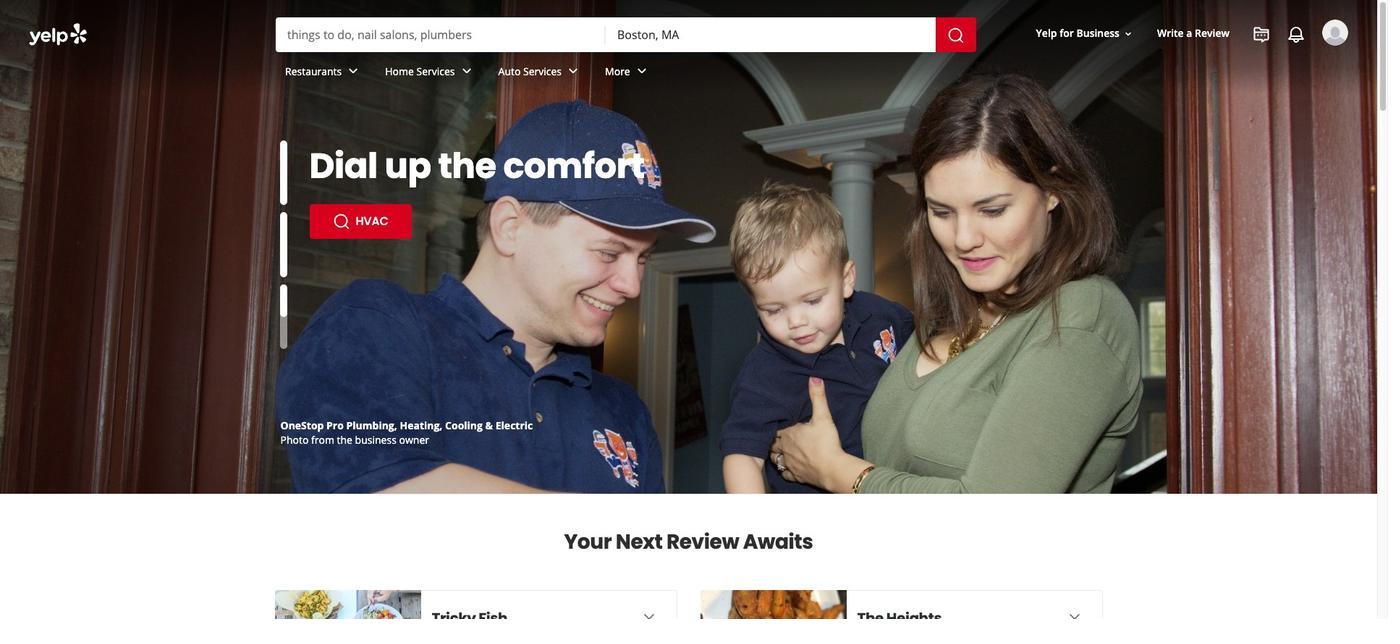 Task type: locate. For each thing, give the bounding box(es) containing it.
brad k. image
[[1323, 20, 1349, 46]]

0 horizontal spatial the
[[337, 433, 353, 447]]

1 horizontal spatial services
[[523, 64, 562, 78]]

24 chevron down v2 image right 'restaurants'
[[345, 63, 362, 80]]

cooling
[[445, 418, 483, 432]]

1 vertical spatial the
[[337, 433, 353, 447]]

1 select slide image from the top
[[280, 140, 287, 205]]

24 chevron down v2 image left the auto
[[458, 63, 475, 80]]

2 dismiss card image from the left
[[1066, 610, 1083, 619]]

none field up the home services "link"
[[287, 27, 594, 43]]

1 horizontal spatial 24 chevron down v2 image
[[458, 63, 475, 80]]

the right up at the top of page
[[438, 142, 496, 190]]

write a review link
[[1152, 21, 1236, 47]]

from
[[311, 433, 334, 447]]

0 horizontal spatial dismiss card image
[[640, 610, 658, 619]]

review right next
[[667, 528, 739, 556]]

2 services from the left
[[523, 64, 562, 78]]

&
[[486, 418, 493, 432]]

notifications image
[[1288, 26, 1305, 43]]

your next review awaits
[[564, 528, 813, 556]]

services left 24 chevron down v2 icon
[[523, 64, 562, 78]]

0 horizontal spatial services
[[417, 64, 455, 78]]

2 none field from the left
[[618, 27, 925, 43]]

restaurants
[[285, 64, 342, 78]]

None field
[[287, 27, 594, 43], [618, 27, 925, 43]]

select slide image
[[280, 140, 287, 205], [280, 212, 287, 277]]

24 chevron down v2 image inside 'more' link
[[633, 63, 651, 80]]

onestop
[[281, 418, 324, 432]]

0 horizontal spatial review
[[667, 528, 739, 556]]

review for a
[[1195, 26, 1230, 40]]

Near text field
[[618, 27, 925, 43]]

owner
[[399, 433, 429, 447]]

Find text field
[[287, 27, 594, 43]]

24 chevron down v2 image right more
[[633, 63, 651, 80]]

select slide image left dial at the left top of the page
[[280, 140, 287, 205]]

2 horizontal spatial 24 chevron down v2 image
[[633, 63, 651, 80]]

1 none field from the left
[[287, 27, 594, 43]]

none search field containing yelp for business
[[0, 0, 1378, 107]]

24 chevron down v2 image inside restaurants link
[[345, 63, 362, 80]]

business
[[1077, 26, 1120, 40]]

1 24 chevron down v2 image from the left
[[345, 63, 362, 80]]

auto
[[499, 64, 521, 78]]

1 vertical spatial select slide image
[[280, 212, 287, 277]]

dismiss card image for photo of tricky fish
[[640, 610, 658, 619]]

24 chevron down v2 image
[[345, 63, 362, 80], [458, 63, 475, 80], [633, 63, 651, 80]]

dial up the comfort
[[310, 142, 645, 190]]

1 horizontal spatial the
[[438, 142, 496, 190]]

0 vertical spatial the
[[438, 142, 496, 190]]

a
[[1187, 26, 1193, 40]]

2 24 chevron down v2 image from the left
[[458, 63, 475, 80]]

services right home
[[417, 64, 455, 78]]

review right 'a'
[[1195, 26, 1230, 40]]

1 horizontal spatial none field
[[618, 27, 925, 43]]

24 chevron down v2 image
[[565, 63, 582, 80]]

review inside "link"
[[1195, 26, 1230, 40]]

1 vertical spatial review
[[667, 528, 739, 556]]

none search field inside search box
[[276, 17, 980, 52]]

1 horizontal spatial dismiss card image
[[1066, 610, 1083, 619]]

hvac
[[356, 213, 389, 230]]

24 chevron down v2 image inside the home services "link"
[[458, 63, 475, 80]]

user actions element
[[1025, 18, 1369, 107]]

None search field
[[276, 17, 980, 52]]

services
[[417, 64, 455, 78], [523, 64, 562, 78]]

yelp for business button
[[1031, 21, 1140, 47]]

more
[[605, 64, 630, 78]]

review
[[1195, 26, 1230, 40], [667, 528, 739, 556]]

0 vertical spatial review
[[1195, 26, 1230, 40]]

the
[[438, 142, 496, 190], [337, 433, 353, 447]]

dismiss card image
[[640, 610, 658, 619], [1066, 610, 1083, 619]]

24 chevron down v2 image for more
[[633, 63, 651, 80]]

0 horizontal spatial 24 chevron down v2 image
[[345, 63, 362, 80]]

the inside onestop pro plumbing, heating, cooling & electric photo from the business owner
[[337, 433, 353, 447]]

0 horizontal spatial none field
[[287, 27, 594, 43]]

search image
[[948, 26, 965, 44]]

None search field
[[0, 0, 1378, 107]]

write
[[1158, 26, 1184, 40]]

restaurants link
[[274, 52, 374, 94]]

3 24 chevron down v2 image from the left
[[633, 63, 651, 80]]

photo
[[281, 433, 309, 447]]

plumbing,
[[346, 418, 397, 432]]

1 services from the left
[[417, 64, 455, 78]]

heating,
[[400, 418, 443, 432]]

0 vertical spatial select slide image
[[280, 140, 287, 205]]

projects image
[[1253, 26, 1271, 43]]

the down "pro"
[[337, 433, 353, 447]]

services inside "link"
[[417, 64, 455, 78]]

none field up business categories element
[[618, 27, 925, 43]]

awaits
[[743, 528, 813, 556]]

1 dismiss card image from the left
[[640, 610, 658, 619]]

select slide image left 24 search v2 icon
[[280, 212, 287, 277]]

1 horizontal spatial review
[[1195, 26, 1230, 40]]



Task type: vqa. For each thing, say whether or not it's contained in the screenshot.
Give
no



Task type: describe. For each thing, give the bounding box(es) containing it.
home
[[385, 64, 414, 78]]

business
[[355, 433, 397, 447]]

up
[[385, 142, 431, 190]]

auto services
[[499, 64, 562, 78]]

explore banner section banner
[[0, 0, 1378, 494]]

your
[[564, 528, 612, 556]]

more link
[[594, 52, 662, 94]]

onestop pro plumbing, heating, cooling & electric link
[[281, 418, 533, 432]]

yelp
[[1036, 26, 1057, 40]]

photo of tricky fish image
[[275, 590, 421, 619]]

home services link
[[374, 52, 487, 94]]

none field find
[[287, 27, 594, 43]]

none field near
[[618, 27, 925, 43]]

auto services link
[[487, 52, 594, 94]]

next
[[616, 528, 663, 556]]

24 chevron down v2 image for restaurants
[[345, 63, 362, 80]]

dismiss card image for photo of the heights in the bottom right of the page
[[1066, 610, 1083, 619]]

dial
[[310, 142, 378, 190]]

yelp for business
[[1036, 26, 1120, 40]]

home services
[[385, 64, 455, 78]]

review for next
[[667, 528, 739, 556]]

hvac link
[[310, 204, 412, 239]]

business categories element
[[274, 52, 1349, 94]]

photo of the heights image
[[700, 590, 847, 619]]

comfort
[[503, 142, 645, 190]]

onestop pro plumbing, heating, cooling & electric photo from the business owner
[[281, 418, 533, 447]]

24 search v2 image
[[333, 213, 350, 230]]

24 chevron down v2 image for home services
[[458, 63, 475, 80]]

write a review
[[1158, 26, 1230, 40]]

services for home services
[[417, 64, 455, 78]]

services for auto services
[[523, 64, 562, 78]]

2 select slide image from the top
[[280, 212, 287, 277]]

for
[[1060, 26, 1074, 40]]

pro
[[327, 418, 344, 432]]

electric
[[496, 418, 533, 432]]

16 chevron down v2 image
[[1123, 28, 1134, 40]]



